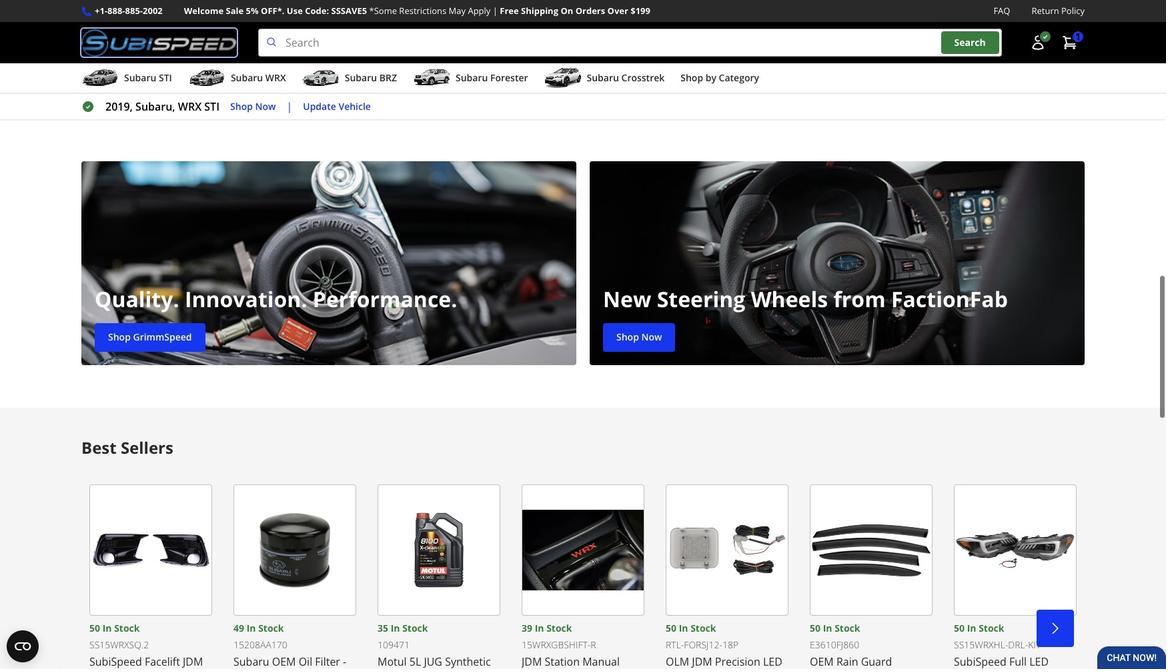 Task type: describe. For each thing, give the bounding box(es) containing it.
off*.
[[261, 5, 285, 17]]

50 for 50 in stock ss15wrxhl-drl-kit
[[954, 623, 965, 635]]

18p
[[723, 640, 739, 652]]

1 vertical spatial deals
[[133, 84, 158, 97]]

49 in stock 15208aa170
[[234, 623, 287, 652]]

in for 39 in stock 15wrxgbshift-r
[[535, 623, 544, 635]]

0 vertical spatial |
[[493, 5, 498, 17]]

1 vertical spatial shop now link
[[603, 324, 676, 352]]

ss15wrxhl-
[[954, 640, 1008, 652]]

return policy
[[1032, 5, 1085, 17]]

quality. innovation. performance.
[[95, 285, 457, 314]]

r
[[591, 640, 596, 652]]

search input field
[[258, 29, 1002, 57]]

best sellers
[[81, 437, 173, 459]]

subaru brz
[[345, 71, 397, 84]]

miss
[[633, 45, 655, 60]]

in for 50 in stock ss15wrxsq.2
[[103, 623, 112, 635]]

search button
[[941, 32, 999, 54]]

innovation.
[[185, 285, 307, 314]]

welcome sale 5% off*. use code: sssave5 *some restrictions may apply | free shipping on orders over $199
[[184, 5, 651, 17]]

*some
[[369, 5, 397, 17]]

steering
[[657, 285, 746, 314]]

stock for rtl-
[[691, 623, 716, 635]]

39 in stock 15wrxgbshift-r
[[522, 623, 596, 652]]

subaru wrx button
[[188, 66, 286, 93]]

shop now for the leftmost shop now link
[[230, 100, 276, 113]]

brz
[[379, 71, 397, 84]]

orders
[[576, 5, 605, 17]]

&
[[159, 38, 175, 67]]

subispeed facelift jdm style drl + sequential turn signal bezel - 2018-2021 subaru wrx / sti image
[[89, 485, 212, 617]]

+1-888-885-2002
[[95, 5, 163, 17]]

2 horizontal spatial sale
[[682, 45, 703, 60]]

+1-888-885-2002 link
[[95, 4, 163, 18]]

return policy link
[[1032, 4, 1085, 18]]

faq link
[[994, 4, 1011, 18]]

welcome
[[184, 5, 224, 17]]

sellers
[[121, 437, 173, 459]]

subaru sti button
[[81, 66, 172, 93]]

1 horizontal spatial sale
[[661, 84, 679, 97]]

a subaru brz thumbnail image image
[[302, 68, 339, 88]]

50 in stock e3610fj860
[[810, 623, 860, 652]]

50 in stock ss15wrxsq.2
[[89, 623, 149, 652]]

a subaru wrx thumbnail image image
[[188, 68, 225, 88]]

1
[[1076, 30, 1081, 43]]

39
[[522, 623, 532, 635]]

vehicle
[[339, 100, 371, 113]]

the
[[642, 84, 658, 97]]

open widget image
[[7, 631, 39, 663]]

new
[[603, 285, 651, 314]]

885-
[[125, 5, 143, 17]]

in for 50 in stock e3610fj860
[[823, 623, 832, 635]]

subaru forester
[[456, 71, 528, 84]]

shop deals link
[[95, 77, 171, 106]]

on
[[561, 5, 573, 17]]

off
[[652, 5, 686, 34]]

subaru oem oil filter - 2015-2024 subaru wrx image
[[234, 485, 356, 617]]

50 for 50 in stock rtl-forsj12-18p
[[666, 623, 677, 635]]

subaru crosstrek button
[[544, 66, 665, 93]]

0 vertical spatial factionfab
[[691, 5, 808, 34]]

50 in stock ss15wrxhl-drl-kit
[[954, 623, 1041, 652]]

2002
[[143, 5, 163, 17]]

2019, subaru, wrx sti
[[105, 100, 220, 114]]

update
[[303, 100, 336, 113]]

shop by category button
[[681, 66, 759, 93]]

15%
[[603, 5, 647, 34]]

update vehicle button
[[303, 99, 371, 114]]

deals & promotions
[[95, 38, 304, 67]]

$199
[[631, 5, 651, 17]]

don't miss out, sale ends 2/4
[[603, 45, 749, 60]]

0 horizontal spatial shop now link
[[230, 99, 276, 114]]

35
[[378, 623, 388, 635]]

in for 49 in stock 15208aa170
[[247, 623, 256, 635]]

drl-
[[1008, 640, 1028, 652]]

category
[[719, 71, 759, 84]]

new steering wheels from factionfab
[[603, 285, 1008, 314]]

out,
[[658, 45, 680, 60]]

a subaru forester thumbnail image image
[[413, 68, 450, 88]]

don't
[[603, 45, 630, 60]]

in for 50 in stock ss15wrxhl-drl-kit
[[967, 623, 977, 635]]

button image
[[1030, 35, 1046, 51]]

free
[[500, 5, 519, 17]]

forester
[[490, 71, 528, 84]]

subaru for subaru wrx
[[231, 71, 263, 84]]

shop for shop the sale link
[[617, 84, 639, 97]]

may
[[449, 5, 466, 17]]

50 for 50 in stock ss15wrxsq.2
[[89, 623, 100, 635]]

subaru sti
[[124, 71, 172, 84]]

shop inside dropdown button
[[681, 71, 703, 84]]

shop deals
[[108, 84, 158, 97]]

shop by category
[[681, 71, 759, 84]]

stock for 109471
[[402, 623, 428, 635]]

0 horizontal spatial wrx
[[178, 100, 202, 114]]

1 vertical spatial |
[[287, 100, 292, 114]]

from
[[834, 285, 886, 314]]

stock for 15208aa170
[[258, 623, 284, 635]]

best
[[81, 437, 117, 459]]

oem rain guard deflector kit - 2015-2021 subaru wrx / sti image
[[810, 485, 933, 617]]

in for 50 in stock rtl-forsj12-18p
[[679, 623, 688, 635]]

update vehicle
[[303, 100, 371, 113]]



Task type: vqa. For each thing, say whether or not it's contained in the screenshot.
serve.
no



Task type: locate. For each thing, give the bounding box(es) containing it.
stock up 15208aa170
[[258, 623, 284, 635]]

shop down new
[[617, 331, 639, 344]]

1 horizontal spatial shop now
[[617, 331, 662, 344]]

ss15wrxsq.2
[[89, 640, 149, 652]]

stock up ss15wrxhl-
[[979, 623, 1005, 635]]

1 stock from the left
[[114, 623, 140, 635]]

50
[[89, 623, 100, 635], [666, 623, 677, 635], [810, 623, 821, 635], [954, 623, 965, 635]]

subaru left forester
[[456, 71, 488, 84]]

shop grimmspeed link
[[95, 324, 205, 352]]

2 in from the left
[[247, 623, 256, 635]]

1 horizontal spatial now
[[642, 331, 662, 344]]

subaru down promotions
[[231, 71, 263, 84]]

in inside 50 in stock rtl-forsj12-18p
[[679, 623, 688, 635]]

1 vertical spatial now
[[642, 331, 662, 344]]

stock inside 39 in stock 15wrxgbshift-r
[[547, 623, 572, 635]]

stock inside 35 in stock 109471
[[402, 623, 428, 635]]

0 vertical spatial shop now
[[230, 100, 276, 113]]

quality.
[[95, 285, 179, 314]]

wrx down promotions
[[265, 71, 286, 84]]

shop up '2019,'
[[108, 84, 131, 97]]

50 in stock rtl-forsj12-18p
[[666, 623, 739, 652]]

stock inside 50 in stock e3610fj860
[[835, 623, 860, 635]]

sssave5
[[331, 5, 367, 17]]

3 in from the left
[[391, 623, 400, 635]]

shop for the leftmost shop now link
[[230, 100, 253, 113]]

1 vertical spatial sti
[[204, 100, 220, 114]]

3 50 from the left
[[810, 623, 821, 635]]

grimmspeed
[[133, 331, 192, 344]]

stock up 15wrxgbshift- on the bottom
[[547, 623, 572, 635]]

2 50 from the left
[[666, 623, 677, 635]]

deals down subaru sti
[[133, 84, 158, 97]]

+1-
[[95, 5, 107, 17]]

2/4
[[732, 45, 749, 60]]

jdm station manual transmission shifter trim (gloss black with red lettering) - 2015-2021 subaru wrx image
[[522, 485, 645, 617]]

faq
[[994, 5, 1011, 17]]

search
[[955, 36, 986, 49]]

49
[[234, 623, 244, 635]]

subispeed logo image
[[81, 29, 237, 57]]

| left free
[[493, 5, 498, 17]]

5 stock from the left
[[691, 623, 716, 635]]

1 horizontal spatial factionfab
[[891, 285, 1008, 314]]

0 vertical spatial wrx
[[265, 71, 286, 84]]

shop
[[681, 71, 703, 84], [108, 84, 131, 97], [617, 84, 639, 97], [230, 100, 253, 113], [108, 331, 131, 344], [617, 331, 639, 344]]

crosstrek
[[622, 71, 665, 84]]

3 subaru from the left
[[345, 71, 377, 84]]

in inside 39 in stock 15wrxgbshift-r
[[535, 623, 544, 635]]

sale
[[226, 5, 244, 17], [682, 45, 703, 60], [661, 84, 679, 97]]

policy
[[1062, 5, 1085, 17]]

1 vertical spatial wrx
[[178, 100, 202, 114]]

in inside 49 in stock 15208aa170
[[247, 623, 256, 635]]

in up rtl-
[[679, 623, 688, 635]]

subaru down don't
[[587, 71, 619, 84]]

forsj12-
[[684, 640, 723, 652]]

2 vertical spatial sale
[[661, 84, 679, 97]]

shop down quality.
[[108, 331, 131, 344]]

performance.
[[313, 285, 457, 314]]

stock for ss15wrxhl-
[[979, 623, 1005, 635]]

shop for the bottom shop now link
[[617, 331, 639, 344]]

in for 35 in stock 109471
[[391, 623, 400, 635]]

15% off factionfab
[[603, 5, 808, 34]]

0 horizontal spatial sti
[[159, 71, 172, 84]]

15wrxgbshift-
[[522, 640, 591, 652]]

stock inside 49 in stock 15208aa170
[[258, 623, 284, 635]]

shipping
[[521, 5, 559, 17]]

e3610fj860
[[810, 640, 860, 652]]

deals
[[95, 38, 153, 67], [133, 84, 158, 97]]

35 in stock 109471
[[378, 623, 428, 652]]

wheels
[[751, 285, 828, 314]]

restrictions
[[399, 5, 447, 17]]

0 horizontal spatial factionfab
[[691, 5, 808, 34]]

0 horizontal spatial now
[[255, 100, 276, 113]]

1 vertical spatial sale
[[682, 45, 703, 60]]

sti down &
[[159, 71, 172, 84]]

0 vertical spatial sale
[[226, 5, 244, 17]]

888-
[[107, 5, 125, 17]]

1 horizontal spatial |
[[493, 5, 498, 17]]

subaru
[[124, 71, 156, 84], [231, 71, 263, 84], [345, 71, 377, 84], [456, 71, 488, 84], [587, 71, 619, 84]]

50 for 50 in stock e3610fj860
[[810, 623, 821, 635]]

shop now inside shop now link
[[617, 331, 662, 344]]

6 in from the left
[[823, 623, 832, 635]]

2019,
[[105, 100, 133, 114]]

4 in from the left
[[535, 623, 544, 635]]

in inside 35 in stock 109471
[[391, 623, 400, 635]]

stock up forsj12-
[[691, 623, 716, 635]]

shop now link down new
[[603, 324, 676, 352]]

now
[[255, 100, 276, 113], [642, 331, 662, 344]]

7 stock from the left
[[979, 623, 1005, 635]]

| left update on the left top of the page
[[287, 100, 292, 114]]

50 up 'ss15wrxsq.2' at the bottom of page
[[89, 623, 100, 635]]

sti
[[159, 71, 172, 84], [204, 100, 220, 114]]

factionfab
[[691, 5, 808, 34], [891, 285, 1008, 314]]

1 vertical spatial shop now
[[617, 331, 662, 344]]

2 stock from the left
[[258, 623, 284, 635]]

shop left by
[[681, 71, 703, 84]]

subaru for subaru forester
[[456, 71, 488, 84]]

in
[[103, 623, 112, 635], [247, 623, 256, 635], [391, 623, 400, 635], [535, 623, 544, 635], [679, 623, 688, 635], [823, 623, 832, 635], [967, 623, 977, 635]]

kit
[[1028, 640, 1041, 652]]

50 inside 50 in stock rtl-forsj12-18p
[[666, 623, 677, 635]]

15208aa170
[[234, 640, 287, 652]]

sale right out,
[[682, 45, 703, 60]]

shop for shop grimmspeed link
[[108, 331, 131, 344]]

1 horizontal spatial wrx
[[265, 71, 286, 84]]

4 50 from the left
[[954, 623, 965, 635]]

olm jdm precision led lift gate light - 2014-2018 subaru forester image
[[666, 485, 789, 617]]

code:
[[305, 5, 329, 17]]

50 inside 50 in stock ss15wrxhl-drl-kit
[[954, 623, 965, 635]]

now down new
[[642, 331, 662, 344]]

shop grimmspeed
[[108, 331, 192, 344]]

1 horizontal spatial shop now link
[[603, 324, 676, 352]]

in inside 50 in stock ss15wrxsq.2
[[103, 623, 112, 635]]

0 horizontal spatial |
[[287, 100, 292, 114]]

stock for e3610fj860
[[835, 623, 860, 635]]

wrx
[[265, 71, 286, 84], [178, 100, 202, 114]]

subaru crosstrek
[[587, 71, 665, 84]]

in inside 50 in stock e3610fj860
[[823, 623, 832, 635]]

1 subaru from the left
[[124, 71, 156, 84]]

0 vertical spatial deals
[[95, 38, 153, 67]]

stock for 15wrxgbshift-
[[547, 623, 572, 635]]

sale right the the
[[661, 84, 679, 97]]

return
[[1032, 5, 1059, 17]]

shop down subaru wrx dropdown button
[[230, 100, 253, 113]]

50 inside 50 in stock e3610fj860
[[810, 623, 821, 635]]

50 up rtl-
[[666, 623, 677, 635]]

rtl-
[[666, 640, 684, 652]]

0 horizontal spatial sale
[[226, 5, 244, 17]]

over
[[608, 5, 628, 17]]

in up ss15wrxhl-
[[967, 623, 977, 635]]

shop now down new
[[617, 331, 662, 344]]

3 stock from the left
[[402, 623, 428, 635]]

7 in from the left
[[967, 623, 977, 635]]

subaru wrx
[[231, 71, 286, 84]]

0 vertical spatial shop now link
[[230, 99, 276, 114]]

0 vertical spatial now
[[255, 100, 276, 113]]

shop now
[[230, 100, 276, 113], [617, 331, 662, 344]]

1 vertical spatial factionfab
[[891, 285, 1008, 314]]

stock up 109471
[[402, 623, 428, 635]]

0 horizontal spatial shop now
[[230, 100, 276, 113]]

in right 49
[[247, 623, 256, 635]]

subispeed full led headlights - 2015-2017 subaru wrx / sti / 2018-2021 wrx base & premium image
[[954, 485, 1077, 617]]

shop the sale link
[[603, 77, 692, 106]]

motul 5l jug synthetic engine oil 8100 5w30 x-clean efe - universal image
[[378, 485, 500, 617]]

in up 'ss15wrxsq.2' at the bottom of page
[[103, 623, 112, 635]]

shop the sale
[[617, 84, 679, 97]]

1 horizontal spatial sti
[[204, 100, 220, 114]]

0 vertical spatial sti
[[159, 71, 172, 84]]

wrx down a subaru wrx thumbnail image
[[178, 100, 202, 114]]

subaru brz button
[[302, 66, 397, 93]]

1 50 from the left
[[89, 623, 100, 635]]

subaru for subaru crosstrek
[[587, 71, 619, 84]]

in inside 50 in stock ss15wrxhl-drl-kit
[[967, 623, 977, 635]]

stock inside 50 in stock rtl-forsj12-18p
[[691, 623, 716, 635]]

in up e3610fj860
[[823, 623, 832, 635]]

ends
[[706, 45, 730, 60]]

subaru for subaru brz
[[345, 71, 377, 84]]

in right the 39
[[535, 623, 544, 635]]

stock inside 50 in stock ss15wrxhl-drl-kit
[[979, 623, 1005, 635]]

deals up subaru sti
[[95, 38, 153, 67]]

shop for shop deals link
[[108, 84, 131, 97]]

sti inside dropdown button
[[159, 71, 172, 84]]

shop now for the bottom shop now link
[[617, 331, 662, 344]]

shop now link down subaru wrx
[[230, 99, 276, 114]]

subaru up shop deals at top
[[124, 71, 156, 84]]

sale left 5%
[[226, 5, 244, 17]]

now down subaru wrx
[[255, 100, 276, 113]]

now for the bottom shop now link
[[642, 331, 662, 344]]

stock inside 50 in stock ss15wrxsq.2
[[114, 623, 140, 635]]

a subaru crosstrek thumbnail image image
[[544, 68, 582, 88]]

2 subaru from the left
[[231, 71, 263, 84]]

shop now down subaru wrx
[[230, 100, 276, 113]]

1 button
[[1056, 29, 1085, 56]]

4 stock from the left
[[547, 623, 572, 635]]

promotions
[[180, 38, 304, 67]]

stock
[[114, 623, 140, 635], [258, 623, 284, 635], [402, 623, 428, 635], [547, 623, 572, 635], [691, 623, 716, 635], [835, 623, 860, 635], [979, 623, 1005, 635]]

1 in from the left
[[103, 623, 112, 635]]

5 subaru from the left
[[587, 71, 619, 84]]

stock up 'ss15wrxsq.2' at the bottom of page
[[114, 623, 140, 635]]

5%
[[246, 5, 259, 17]]

5 in from the left
[[679, 623, 688, 635]]

apply
[[468, 5, 491, 17]]

shop now link
[[230, 99, 276, 114], [603, 324, 676, 352]]

in right 35
[[391, 623, 400, 635]]

6 stock from the left
[[835, 623, 860, 635]]

by
[[706, 71, 717, 84]]

now for the leftmost shop now link
[[255, 100, 276, 113]]

a subaru sti thumbnail image image
[[81, 68, 119, 88]]

wrx inside dropdown button
[[265, 71, 286, 84]]

4 subaru from the left
[[456, 71, 488, 84]]

subaru left brz
[[345, 71, 377, 84]]

subaru for subaru sti
[[124, 71, 156, 84]]

109471
[[378, 640, 410, 652]]

|
[[493, 5, 498, 17], [287, 100, 292, 114]]

stock up e3610fj860
[[835, 623, 860, 635]]

sti down a subaru wrx thumbnail image
[[204, 100, 220, 114]]

subaru forester button
[[413, 66, 528, 93]]

50 inside 50 in stock ss15wrxsq.2
[[89, 623, 100, 635]]

shop down the subaru crosstrek
[[617, 84, 639, 97]]

subaru,
[[136, 100, 175, 114]]

50 up e3610fj860
[[810, 623, 821, 635]]

use
[[287, 5, 303, 17]]

stock for ss15wrxsq.2
[[114, 623, 140, 635]]

50 up ss15wrxhl-
[[954, 623, 965, 635]]



